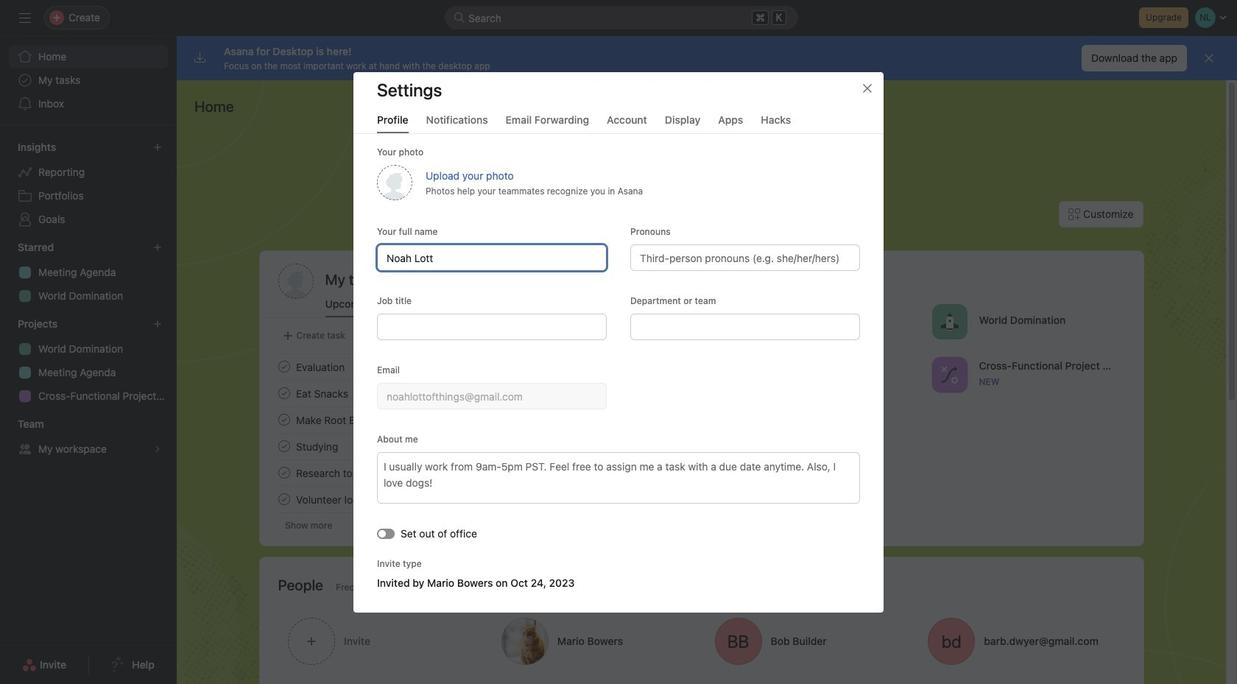 Task type: vqa. For each thing, say whether or not it's contained in the screenshot.
first "list item" from the bottom
no



Task type: describe. For each thing, give the bounding box(es) containing it.
prominent image
[[454, 12, 465, 24]]

1 mark complete checkbox from the top
[[275, 384, 293, 402]]

insights element
[[0, 134, 177, 234]]

dismiss image
[[1204, 52, 1215, 64]]

mark complete image for third mark complete checkbox from the top of the page
[[275, 491, 293, 508]]

I usually work from 9am-5pm PST. Feel free to assign me a task with a due date anytime. Also, I love dogs! text field
[[377, 452, 860, 503]]

starred element
[[0, 234, 177, 311]]

mark complete image for 2nd mark complete option
[[275, 438, 293, 455]]

2 mark complete checkbox from the top
[[275, 438, 293, 455]]

global element
[[0, 36, 177, 124]]

1 mark complete checkbox from the top
[[275, 358, 293, 376]]

projects element
[[0, 311, 177, 411]]

mark complete image for 3rd mark complete checkbox from the bottom of the page
[[275, 358, 293, 376]]

line_and_symbols image
[[941, 366, 958, 383]]



Task type: locate. For each thing, give the bounding box(es) containing it.
1 vertical spatial mark complete checkbox
[[275, 438, 293, 455]]

0 vertical spatial mark complete checkbox
[[275, 358, 293, 376]]

switch
[[377, 528, 395, 538]]

Third-person pronouns (e.g. she/her/hers) text field
[[630, 244, 860, 271]]

mark complete image
[[275, 358, 293, 376], [275, 384, 293, 402], [275, 438, 293, 455], [275, 491, 293, 508]]

1 vertical spatial mark complete checkbox
[[275, 411, 293, 429]]

close image
[[862, 82, 874, 94]]

3 mark complete checkbox from the top
[[275, 491, 293, 508]]

1 mark complete image from the top
[[275, 358, 293, 376]]

mark complete image
[[275, 411, 293, 429], [275, 464, 293, 482]]

2 mark complete checkbox from the top
[[275, 411, 293, 429]]

mark complete image for first mark complete option
[[275, 384, 293, 402]]

2 mark complete image from the top
[[275, 384, 293, 402]]

rocket image
[[941, 313, 958, 330]]

3 mark complete image from the top
[[275, 438, 293, 455]]

hide sidebar image
[[19, 12, 31, 24]]

0 vertical spatial mark complete checkbox
[[275, 384, 293, 402]]

3 mark complete checkbox from the top
[[275, 464, 293, 482]]

Mark complete checkbox
[[275, 358, 293, 376], [275, 411, 293, 429], [275, 491, 293, 508]]

1 mark complete image from the top
[[275, 411, 293, 429]]

2 vertical spatial mark complete checkbox
[[275, 464, 293, 482]]

2 vertical spatial mark complete checkbox
[[275, 491, 293, 508]]

Mark complete checkbox
[[275, 384, 293, 402], [275, 438, 293, 455], [275, 464, 293, 482]]

teams element
[[0, 411, 177, 464]]

upload new photo image
[[377, 165, 412, 200]]

1 vertical spatial mark complete image
[[275, 464, 293, 482]]

0 vertical spatial mark complete image
[[275, 411, 293, 429]]

add profile photo image
[[278, 264, 313, 299]]

4 mark complete image from the top
[[275, 491, 293, 508]]

None text field
[[377, 244, 607, 271], [377, 313, 607, 340], [630, 313, 860, 340], [377, 244, 607, 271], [377, 313, 607, 340], [630, 313, 860, 340]]

None text field
[[377, 383, 607, 409]]

2 mark complete image from the top
[[275, 464, 293, 482]]



